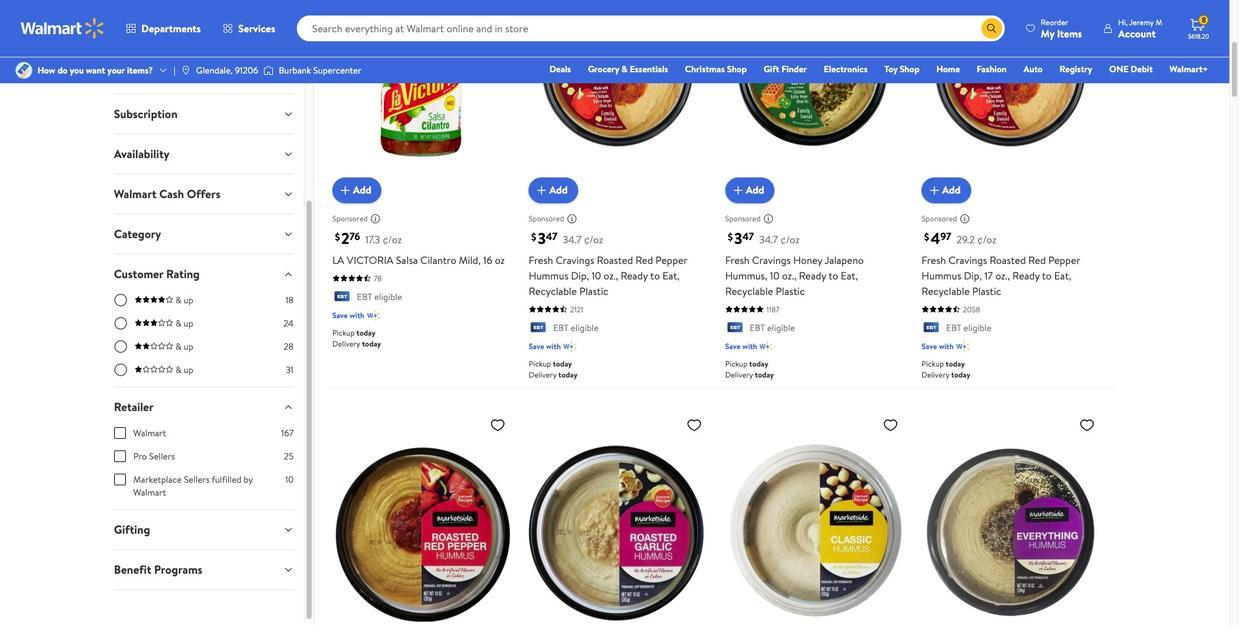 Task type: vqa. For each thing, say whether or not it's contained in the screenshot.


Task type: locate. For each thing, give the bounding box(es) containing it.
one
[[1109, 63, 1129, 76]]

ebt image
[[332, 291, 352, 304], [922, 322, 941, 335]]

0 horizontal spatial hummus
[[529, 268, 569, 282]]

recyclable inside $ 4 97 29.2 ¢/oz fresh cravings roasted red pepper hummus dip, 17 oz., ready to eat, recyclable plastic
[[922, 284, 970, 298]]

walmart+ link
[[1164, 62, 1214, 76]]

1 add to cart image from the left
[[337, 182, 353, 198]]

fresh
[[529, 253, 553, 267], [725, 253, 750, 267], [922, 253, 946, 267]]

add
[[353, 183, 371, 197], [549, 183, 568, 197], [746, 183, 764, 197], [942, 183, 961, 197]]

2 ready from the left
[[799, 268, 826, 282]]

3 to from the left
[[1042, 268, 1052, 282]]

red for 3
[[636, 253, 653, 267]]

0 horizontal spatial 34.7
[[563, 232, 582, 246]]

2 red from the left
[[1028, 253, 1046, 267]]

ebt image for 4
[[922, 322, 941, 335]]

save with
[[332, 310, 364, 321], [529, 341, 561, 352], [725, 341, 757, 352], [922, 341, 954, 352]]

2 horizontal spatial to
[[1042, 268, 1052, 282]]

2 hummus from the left
[[922, 268, 961, 282]]

plastic inside $ 4 97 29.2 ¢/oz fresh cravings roasted red pepper hummus dip, 17 oz., ready to eat, recyclable plastic
[[972, 284, 1001, 298]]

1 horizontal spatial ad disclaimer and feedback for ingridsponsoredproducts image
[[763, 213, 774, 224]]

marketside gluten-free roasted garlic hummus 10 oz, ready to eat, resealable cup image
[[529, 412, 707, 626]]

47 inside $ 3 47 34.7 ¢/oz fresh cravings roasted red pepper hummus dip, 10 oz., ready to eat, recyclable plastic
[[546, 229, 558, 243]]

1 $ from the left
[[335, 230, 340, 244]]

walmart plus image down the 1187
[[760, 340, 773, 353]]

2 shop from the left
[[900, 63, 920, 76]]

save for $ 3 47 34.7 ¢/oz fresh cravings honey jalapeno hummus, 10 oz., ready to eat, recyclable plastic
[[725, 341, 741, 352]]

add button for $ 4 97 29.2 ¢/oz fresh cravings roasted red pepper hummus dip, 17 oz., ready to eat, recyclable plastic
[[922, 177, 971, 203]]

1 horizontal spatial add to cart image
[[927, 182, 942, 198]]

2 oz., from the left
[[782, 268, 797, 282]]

47 inside $ 3 47 34.7 ¢/oz fresh cravings honey jalapeno hummus, 10 oz., ready to eat, recyclable plastic
[[742, 229, 754, 243]]

$ 3 47 34.7 ¢/oz fresh cravings roasted red pepper hummus dip, 10 oz., ready to eat, recyclable plastic
[[529, 227, 687, 298]]

& inside grocery & essentials link
[[621, 63, 628, 76]]

pepper inside $ 4 97 29.2 ¢/oz fresh cravings roasted red pepper hummus dip, 17 oz., ready to eat, recyclable plastic
[[1048, 253, 1080, 267]]

$ inside $ 2 76 17.3 ¢/oz la victoria salsa cilantro mild, 16 oz
[[335, 230, 340, 244]]

pepper inside $ 3 47 34.7 ¢/oz fresh cravings roasted red pepper hummus dip, 10 oz., ready to eat, recyclable plastic
[[656, 253, 687, 267]]

hi,
[[1118, 16, 1128, 27]]

2 47 from the left
[[742, 229, 754, 243]]

1 add from the left
[[353, 183, 371, 197]]

2 horizontal spatial ready
[[1012, 268, 1040, 282]]

ebt eligible for $ 3 47 34.7 ¢/oz fresh cravings honey jalapeno hummus, 10 oz., ready to eat, recyclable plastic
[[750, 321, 795, 334]]

2 horizontal spatial oz.,
[[995, 268, 1010, 282]]

recyclable up "2121"
[[529, 284, 577, 298]]

0 horizontal spatial oz.,
[[604, 268, 618, 282]]

add button for $ 2 76 17.3 ¢/oz la victoria salsa cilantro mild, 16 oz
[[332, 177, 382, 203]]

1 horizontal spatial add to cart image
[[534, 182, 549, 198]]

2 vertical spatial walmart
[[133, 486, 166, 499]]

ad disclaimer and feedback for ingridsponsoredproducts image up $ 3 47 34.7 ¢/oz fresh cravings honey jalapeno hummus, 10 oz., ready to eat, recyclable plastic
[[763, 213, 774, 224]]

0 vertical spatial ebt image
[[332, 291, 352, 304]]

walmart plus image for $ 3 47 34.7 ¢/oz fresh cravings roasted red pepper hummus dip, 10 oz., ready to eat, recyclable plastic
[[563, 340, 576, 353]]

1 horizontal spatial 34.7
[[759, 232, 778, 246]]

how do you want your items?
[[37, 64, 153, 77]]

34.7 up hummus,
[[759, 232, 778, 246]]

1 pepper from the left
[[656, 253, 687, 267]]

ebt eligible down the 1187
[[750, 321, 795, 334]]

deals
[[549, 63, 571, 76]]

electronics
[[824, 63, 868, 76]]

sponsored left ad disclaimer and feedback for ingridsponsoredproducts image
[[529, 213, 564, 224]]

& for 31
[[175, 363, 181, 376]]

fresh cravings honey jalapeno hummus, 10 oz., ready to eat, recyclable plastic image
[[725, 0, 904, 193]]

¢/oz inside $ 2 76 17.3 ¢/oz la victoria salsa cilantro mild, 16 oz
[[383, 232, 402, 246]]

$ inside $ 3 47 34.7 ¢/oz fresh cravings roasted red pepper hummus dip, 10 oz., ready to eat, recyclable plastic
[[531, 230, 536, 244]]

eligible down 2058
[[964, 321, 991, 334]]

0 horizontal spatial ready
[[621, 268, 648, 282]]

ebt eligible down 2058
[[946, 321, 991, 334]]

18
[[286, 294, 294, 307]]

add button for $ 3 47 34.7 ¢/oz fresh cravings honey jalapeno hummus, 10 oz., ready to eat, recyclable plastic
[[725, 177, 775, 203]]

0 horizontal spatial dip,
[[571, 268, 589, 282]]

save with for $ 3 47 34.7 ¢/oz fresh cravings roasted red pepper hummus dip, 10 oz., ready to eat, recyclable plastic
[[529, 341, 561, 352]]

0 horizontal spatial ebt image
[[332, 291, 352, 304]]

1 horizontal spatial red
[[1028, 253, 1046, 267]]

0 horizontal spatial sellers
[[149, 450, 175, 463]]

fresh inside $ 3 47 34.7 ¢/oz fresh cravings honey jalapeno hummus, 10 oz., ready to eat, recyclable plastic
[[725, 253, 750, 267]]

1 horizontal spatial ebt image
[[725, 322, 745, 335]]

ebt eligible for $ 4 97 29.2 ¢/oz fresh cravings roasted red pepper hummus dip, 17 oz., ready to eat, recyclable plastic
[[946, 321, 991, 334]]

1 sponsored from the left
[[332, 213, 368, 224]]

1 horizontal spatial sellers
[[184, 473, 210, 486]]

1 34.7 from the left
[[563, 232, 582, 246]]

2 roasted from the left
[[990, 253, 1026, 267]]

2 eat, from the left
[[841, 268, 858, 282]]

items?
[[127, 64, 153, 77]]

4 up from the top
[[184, 363, 193, 376]]

walmart plus image down "2121"
[[563, 340, 576, 353]]

24
[[283, 317, 294, 330]]

glendale, 91206
[[196, 64, 258, 77]]

3 oz., from the left
[[995, 268, 1010, 282]]

fresh inside $ 4 97 29.2 ¢/oz fresh cravings roasted red pepper hummus dip, 17 oz., ready to eat, recyclable plastic
[[922, 253, 946, 267]]

reorder
[[1041, 16, 1068, 27]]

 image
[[15, 62, 32, 79], [263, 64, 274, 77]]

3 for $ 3 47 34.7 ¢/oz fresh cravings roasted red pepper hummus dip, 10 oz., ready to eat, recyclable plastic
[[538, 227, 546, 249]]

2 ¢/oz from the left
[[584, 232, 603, 246]]

34.7 inside $ 3 47 34.7 ¢/oz fresh cravings roasted red pepper hummus dip, 10 oz., ready to eat, recyclable plastic
[[563, 232, 582, 246]]

cravings down ad disclaimer and feedback for ingridsponsoredproducts image
[[556, 253, 594, 267]]

save
[[332, 310, 348, 321], [529, 341, 544, 352], [725, 341, 741, 352], [922, 341, 937, 352]]

red inside $ 3 47 34.7 ¢/oz fresh cravings roasted red pepper hummus dip, 10 oz., ready to eat, recyclable plastic
[[636, 253, 653, 267]]

0 horizontal spatial ebt image
[[529, 322, 548, 335]]

0 vertical spatial sellers
[[149, 450, 175, 463]]

1 horizontal spatial ready
[[799, 268, 826, 282]]

ebt eligible down "2121"
[[553, 321, 599, 334]]

add to cart image
[[337, 182, 353, 198], [534, 182, 549, 198]]

4 ¢/oz from the left
[[977, 232, 996, 246]]

1 horizontal spatial  image
[[263, 64, 274, 77]]

pepper for 3
[[656, 253, 687, 267]]

¢/oz inside $ 3 47 34.7 ¢/oz fresh cravings roasted red pepper hummus dip, 10 oz., ready to eat, recyclable plastic
[[584, 232, 603, 246]]

0 horizontal spatial shop
[[727, 63, 747, 76]]

eligible down "2121"
[[571, 321, 599, 334]]

oz.,
[[604, 268, 618, 282], [782, 268, 797, 282], [995, 268, 1010, 282]]

pickup today delivery today
[[332, 327, 381, 349], [529, 358, 578, 380], [725, 358, 774, 380], [922, 358, 970, 380]]

hummus down ad disclaimer and feedback for ingridsponsoredproducts image
[[529, 268, 569, 282]]

2 $ from the left
[[531, 230, 536, 244]]

eligible down 78
[[374, 290, 402, 303]]

91206
[[235, 64, 258, 77]]

honey
[[793, 253, 822, 267]]

hummus down 4
[[922, 268, 961, 282]]

0 horizontal spatial to
[[650, 268, 660, 282]]

4 add from the left
[[942, 183, 961, 197]]

1 horizontal spatial 10
[[592, 268, 601, 282]]

gifting tab
[[104, 510, 304, 549]]

add button
[[332, 177, 382, 203], [529, 177, 578, 203], [725, 177, 775, 203], [922, 177, 971, 203]]

ebt for $ 3 47 34.7 ¢/oz fresh cravings honey jalapeno hummus, 10 oz., ready to eat, recyclable plastic
[[750, 321, 765, 334]]

2 cravings from the left
[[752, 253, 791, 267]]

1 horizontal spatial roasted
[[990, 253, 1026, 267]]

ebt for $ 4 97 29.2 ¢/oz fresh cravings roasted red pepper hummus dip, 17 oz., ready to eat, recyclable plastic
[[946, 321, 961, 334]]

ready for 4
[[1012, 268, 1040, 282]]

christmas shop
[[685, 63, 747, 76]]

1 ad disclaimer and feedback for ingridsponsoredproducts image from the left
[[370, 213, 381, 224]]

0 horizontal spatial 10
[[285, 473, 294, 486]]

 image left how
[[15, 62, 32, 79]]

pickup for $ 3 47 34.7 ¢/oz fresh cravings honey jalapeno hummus, 10 oz., ready to eat, recyclable plastic
[[725, 358, 747, 369]]

dip, for 4
[[964, 268, 982, 282]]

34.7 down ad disclaimer and feedback for ingridsponsoredproducts image
[[563, 232, 582, 246]]

eligible for $ 3 47 34.7 ¢/oz fresh cravings roasted red pepper hummus dip, 10 oz., ready to eat, recyclable plastic
[[571, 321, 599, 334]]

31
[[286, 363, 294, 376]]

oz., inside $ 3 47 34.7 ¢/oz fresh cravings roasted red pepper hummus dip, 10 oz., ready to eat, recyclable plastic
[[604, 268, 618, 282]]

2 horizontal spatial ad disclaimer and feedback for ingridsponsoredproducts image
[[960, 213, 970, 224]]

2 to from the left
[[829, 268, 838, 282]]

34.7 inside $ 3 47 34.7 ¢/oz fresh cravings honey jalapeno hummus, 10 oz., ready to eat, recyclable plastic
[[759, 232, 778, 246]]

add to favorites list, marketside gluten-free roasted red pepper hummus 10 oz, ready to eat, resealable cup image
[[490, 417, 505, 433]]

ready inside $ 4 97 29.2 ¢/oz fresh cravings roasted red pepper hummus dip, 17 oz., ready to eat, recyclable plastic
[[1012, 268, 1040, 282]]

pickup for $ 4 97 29.2 ¢/oz fresh cravings roasted red pepper hummus dip, 17 oz., ready to eat, recyclable plastic
[[922, 358, 944, 369]]

pickup today delivery today for $ 3 47 34.7 ¢/oz fresh cravings roasted red pepper hummus dip, 10 oz., ready to eat, recyclable plastic
[[529, 358, 578, 380]]

do
[[58, 64, 68, 77]]

2 add button from the left
[[529, 177, 578, 203]]

cash
[[159, 186, 184, 202]]

None checkbox
[[114, 427, 126, 439]]

up for 18
[[184, 294, 193, 307]]

0 vertical spatial walmart
[[114, 186, 156, 202]]

sponsored up 76
[[332, 213, 368, 224]]

2 horizontal spatial fresh
[[922, 253, 946, 267]]

shop right the 'christmas'
[[727, 63, 747, 76]]

ebt eligible down 78
[[357, 290, 402, 303]]

2
[[341, 227, 350, 249]]

essentials
[[630, 63, 668, 76]]

3 add from the left
[[746, 183, 764, 197]]

3 up from the top
[[184, 340, 193, 353]]

0 horizontal spatial recyclable
[[529, 284, 577, 298]]

sponsored up 97
[[922, 213, 957, 224]]

pickup for $ 2 76 17.3 ¢/oz la victoria salsa cilantro mild, 16 oz
[[332, 327, 355, 338]]

speed tab
[[104, 54, 304, 94]]

0 horizontal spatial walmart plus image
[[563, 340, 576, 353]]

2 dip, from the left
[[964, 268, 982, 282]]

eat, inside $ 3 47 34.7 ¢/oz fresh cravings roasted red pepper hummus dip, 10 oz., ready to eat, recyclable plastic
[[662, 268, 680, 282]]

0 horizontal spatial plastic
[[579, 284, 608, 298]]

0 horizontal spatial cravings
[[556, 253, 594, 267]]

$ for $ 3 47 34.7 ¢/oz fresh cravings roasted red pepper hummus dip, 10 oz., ready to eat, recyclable plastic
[[531, 230, 536, 244]]

1 horizontal spatial to
[[829, 268, 838, 282]]

ad disclaimer and feedback for ingridsponsoredproducts image for 4
[[960, 213, 970, 224]]

0 horizontal spatial 3
[[538, 227, 546, 249]]

& for 18
[[175, 294, 181, 307]]

roasted inside $ 4 97 29.2 ¢/oz fresh cravings roasted red pepper hummus dip, 17 oz., ready to eat, recyclable plastic
[[990, 253, 1026, 267]]

1 horizontal spatial 3
[[734, 227, 742, 249]]

0 horizontal spatial pepper
[[656, 253, 687, 267]]

pepper for 4
[[1048, 253, 1080, 267]]

up
[[184, 294, 193, 307], [184, 317, 193, 330], [184, 340, 193, 353], [184, 363, 193, 376]]

3 plastic from the left
[[972, 284, 1001, 298]]

1 3 from the left
[[538, 227, 546, 249]]

0 horizontal spatial red
[[636, 253, 653, 267]]

4 add button from the left
[[922, 177, 971, 203]]

1 roasted from the left
[[597, 253, 633, 267]]

1 eat, from the left
[[662, 268, 680, 282]]

3 inside $ 3 47 34.7 ¢/oz fresh cravings roasted red pepper hummus dip, 10 oz., ready to eat, recyclable plastic
[[538, 227, 546, 249]]

3 ready from the left
[[1012, 268, 1040, 282]]

1 vertical spatial walmart
[[133, 427, 166, 439]]

to inside $ 4 97 29.2 ¢/oz fresh cravings roasted red pepper hummus dip, 17 oz., ready to eat, recyclable plastic
[[1042, 268, 1052, 282]]

recyclable
[[529, 284, 577, 298], [725, 284, 773, 298], [922, 284, 970, 298]]

hummus for 3
[[529, 268, 569, 282]]

0 horizontal spatial 47
[[546, 229, 558, 243]]

cravings inside $ 4 97 29.2 ¢/oz fresh cravings roasted red pepper hummus dip, 17 oz., ready to eat, recyclable plastic
[[949, 253, 987, 267]]

customer
[[114, 266, 163, 282]]

17.3
[[365, 232, 380, 246]]

category tab
[[104, 214, 304, 254]]

dip, left 17
[[964, 268, 982, 282]]

ebt for $ 3 47 34.7 ¢/oz fresh cravings roasted red pepper hummus dip, 10 oz., ready to eat, recyclable plastic
[[553, 321, 569, 334]]

save with for $ 2 76 17.3 ¢/oz la victoria salsa cilantro mild, 16 oz
[[332, 310, 364, 321]]

2 add from the left
[[549, 183, 568, 197]]

fresh inside $ 3 47 34.7 ¢/oz fresh cravings roasted red pepper hummus dip, 10 oz., ready to eat, recyclable plastic
[[529, 253, 553, 267]]

mild,
[[459, 253, 481, 267]]

¢/oz for $ 2 76 17.3 ¢/oz la victoria salsa cilantro mild, 16 oz
[[383, 232, 402, 246]]

3 ¢/oz from the left
[[780, 232, 800, 246]]

ready
[[621, 268, 648, 282], [799, 268, 826, 282], [1012, 268, 1040, 282]]

0 horizontal spatial roasted
[[597, 253, 633, 267]]

walmart inside dropdown button
[[114, 186, 156, 202]]

1 horizontal spatial eat,
[[841, 268, 858, 282]]

dip,
[[571, 268, 589, 282], [964, 268, 982, 282]]

1 add to cart image from the left
[[730, 182, 746, 198]]

fresh for $ 3 47 34.7 ¢/oz fresh cravings roasted red pepper hummus dip, 10 oz., ready to eat, recyclable plastic
[[529, 253, 553, 267]]

walmart plus image down 2058
[[956, 340, 969, 353]]

dip, up "2121"
[[571, 268, 589, 282]]

1 plastic from the left
[[579, 284, 608, 298]]

plastic down 17
[[972, 284, 1001, 298]]

1 to from the left
[[650, 268, 660, 282]]

recyclable inside $ 3 47 34.7 ¢/oz fresh cravings honey jalapeno hummus, 10 oz., ready to eat, recyclable plastic
[[725, 284, 773, 298]]

jeremy
[[1129, 16, 1154, 27]]

fresh up hummus,
[[725, 253, 750, 267]]

eat, inside $ 4 97 29.2 ¢/oz fresh cravings roasted red pepper hummus dip, 17 oz., ready to eat, recyclable plastic
[[1054, 268, 1071, 282]]

3
[[538, 227, 546, 249], [734, 227, 742, 249]]

sponsored up hummus,
[[725, 213, 761, 224]]

3 for $ 3 47 34.7 ¢/oz fresh cravings honey jalapeno hummus, 10 oz., ready to eat, recyclable plastic
[[734, 227, 742, 249]]

1 horizontal spatial shop
[[900, 63, 920, 76]]

None checkbox
[[114, 450, 126, 462], [114, 474, 126, 485], [114, 450, 126, 462], [114, 474, 126, 485]]

2 horizontal spatial plastic
[[972, 284, 1001, 298]]

eat, inside $ 3 47 34.7 ¢/oz fresh cravings honey jalapeno hummus, 10 oz., ready to eat, recyclable plastic
[[841, 268, 858, 282]]

2 horizontal spatial recyclable
[[922, 284, 970, 298]]

4 $ from the left
[[924, 230, 929, 244]]

hummus,
[[725, 268, 767, 282]]

47 for $ 3 47 34.7 ¢/oz fresh cravings roasted red pepper hummus dip, 10 oz., ready to eat, recyclable plastic
[[546, 229, 558, 243]]

today
[[356, 327, 376, 338], [362, 338, 381, 349], [553, 358, 572, 369], [749, 358, 768, 369], [946, 358, 965, 369], [558, 369, 578, 380], [755, 369, 774, 380], [951, 369, 970, 380]]

2 ad disclaimer and feedback for ingridsponsoredproducts image from the left
[[763, 213, 774, 224]]

subscription tab
[[104, 94, 304, 134]]

$ for $ 2 76 17.3 ¢/oz la victoria salsa cilantro mild, 16 oz
[[335, 230, 340, 244]]

1 oz., from the left
[[604, 268, 618, 282]]

2 up from the top
[[184, 317, 193, 330]]

3 recyclable from the left
[[922, 284, 970, 298]]

1 horizontal spatial cravings
[[752, 253, 791, 267]]

2 3 from the left
[[734, 227, 742, 249]]

red
[[636, 253, 653, 267], [1028, 253, 1046, 267]]

plastic inside $ 3 47 34.7 ¢/oz fresh cravings roasted red pepper hummus dip, 10 oz., ready to eat, recyclable plastic
[[579, 284, 608, 298]]

sponsored for $ 2 76 17.3 ¢/oz la victoria salsa cilantro mild, 16 oz
[[332, 213, 368, 224]]

1 horizontal spatial 47
[[742, 229, 754, 243]]

2 fresh from the left
[[725, 253, 750, 267]]

roasted inside $ 3 47 34.7 ¢/oz fresh cravings roasted red pepper hummus dip, 10 oz., ready to eat, recyclable plastic
[[597, 253, 633, 267]]

1 cravings from the left
[[556, 253, 594, 267]]

1 add button from the left
[[332, 177, 382, 203]]

marketside gluten-free roasted red pepper hummus 10 oz, ready to eat, resealable cup image
[[332, 412, 511, 626]]

0 horizontal spatial add to cart image
[[337, 182, 353, 198]]

pickup for $ 3 47 34.7 ¢/oz fresh cravings roasted red pepper hummus dip, 10 oz., ready to eat, recyclable plastic
[[529, 358, 551, 369]]

walmart plus image
[[563, 340, 576, 353], [760, 340, 773, 353], [956, 340, 969, 353]]

you
[[70, 64, 84, 77]]

plastic
[[579, 284, 608, 298], [776, 284, 805, 298], [972, 284, 1001, 298]]

oz., inside $ 4 97 29.2 ¢/oz fresh cravings roasted red pepper hummus dip, 17 oz., ready to eat, recyclable plastic
[[995, 268, 1010, 282]]

1 horizontal spatial hummus
[[922, 268, 961, 282]]

3 add button from the left
[[725, 177, 775, 203]]

& up for 24
[[175, 317, 193, 330]]

add to cart image for 2
[[337, 182, 353, 198]]

1 red from the left
[[636, 253, 653, 267]]

& for 28
[[175, 340, 181, 353]]

3 eat, from the left
[[1054, 268, 1071, 282]]

1 horizontal spatial plastic
[[776, 284, 805, 298]]

save with for $ 3 47 34.7 ¢/oz fresh cravings honey jalapeno hummus, 10 oz., ready to eat, recyclable plastic
[[725, 341, 757, 352]]

1 47 from the left
[[546, 229, 558, 243]]

1 walmart plus image from the left
[[563, 340, 576, 353]]

3 inside $ 3 47 34.7 ¢/oz fresh cravings honey jalapeno hummus, 10 oz., ready to eat, recyclable plastic
[[734, 227, 742, 249]]

10
[[592, 268, 601, 282], [770, 268, 780, 282], [285, 473, 294, 486]]

1 shop from the left
[[727, 63, 747, 76]]

marketside gluten-free classic hummus 10 oz, ready to eat, resealable cup image
[[725, 412, 904, 626]]

0 horizontal spatial add to cart image
[[730, 182, 746, 198]]

fresh down 4
[[922, 253, 946, 267]]

sellers left fulfilled
[[184, 473, 210, 486]]

plastic up the 1187
[[776, 284, 805, 298]]

red inside $ 4 97 29.2 ¢/oz fresh cravings roasted red pepper hummus dip, 17 oz., ready to eat, recyclable plastic
[[1028, 253, 1046, 267]]

ebt eligible for $ 3 47 34.7 ¢/oz fresh cravings roasted red pepper hummus dip, 10 oz., ready to eat, recyclable plastic
[[553, 321, 599, 334]]

1 horizontal spatial ebt image
[[922, 322, 941, 335]]

debit
[[1131, 63, 1153, 76]]

cravings inside $ 3 47 34.7 ¢/oz fresh cravings honey jalapeno hummus, 10 oz., ready to eat, recyclable plastic
[[752, 253, 791, 267]]

walmart up pro sellers
[[133, 427, 166, 439]]

2 ebt image from the left
[[725, 322, 745, 335]]

3 $ from the left
[[728, 230, 733, 244]]

2 add to cart image from the left
[[927, 182, 942, 198]]

1 ebt image from the left
[[529, 322, 548, 335]]

1 up from the top
[[184, 294, 193, 307]]

save for $ 4 97 29.2 ¢/oz fresh cravings roasted red pepper hummus dip, 17 oz., ready to eat, recyclable plastic
[[922, 341, 937, 352]]

0 horizontal spatial  image
[[15, 62, 32, 79]]

3 cravings from the left
[[949, 253, 987, 267]]

add for $ 3 47 34.7 ¢/oz fresh cravings roasted red pepper hummus dip, 10 oz., ready to eat, recyclable plastic
[[549, 183, 568, 197]]

hummus inside $ 4 97 29.2 ¢/oz fresh cravings roasted red pepper hummus dip, 17 oz., ready to eat, recyclable plastic
[[922, 268, 961, 282]]

walmart cash offers tab
[[104, 174, 304, 214]]

recyclable inside $ 3 47 34.7 ¢/oz fresh cravings roasted red pepper hummus dip, 10 oz., ready to eat, recyclable plastic
[[529, 284, 577, 298]]

2 sponsored from the left
[[529, 213, 564, 224]]

with for $ 4 97 29.2 ¢/oz fresh cravings roasted red pepper hummus dip, 17 oz., ready to eat, recyclable plastic
[[939, 341, 954, 352]]

2 horizontal spatial eat,
[[1054, 268, 1071, 282]]

shop right toy at the right of page
[[900, 63, 920, 76]]

toy shop
[[884, 63, 920, 76]]

none checkbox inside the retailer group
[[114, 427, 126, 439]]

10 inside the retailer group
[[285, 473, 294, 486]]

cravings inside $ 3 47 34.7 ¢/oz fresh cravings roasted red pepper hummus dip, 10 oz., ready to eat, recyclable plastic
[[556, 253, 594, 267]]

2 recyclable from the left
[[725, 284, 773, 298]]

recyclable for 4
[[922, 284, 970, 298]]

sellers inside marketplace sellers fulfilled by walmart
[[184, 473, 210, 486]]

ready inside $ 3 47 34.7 ¢/oz fresh cravings honey jalapeno hummus, 10 oz., ready to eat, recyclable plastic
[[799, 268, 826, 282]]

hummus inside $ 3 47 34.7 ¢/oz fresh cravings roasted red pepper hummus dip, 10 oz., ready to eat, recyclable plastic
[[529, 268, 569, 282]]

|
[[174, 64, 175, 77]]

gifting button
[[104, 510, 304, 549]]

ad disclaimer and feedback for ingridsponsoredproducts image
[[567, 213, 577, 224]]

1 horizontal spatial fresh
[[725, 253, 750, 267]]

ready for 3
[[621, 268, 648, 282]]

0 horizontal spatial eat,
[[662, 268, 680, 282]]

$ inside $ 3 47 34.7 ¢/oz fresh cravings honey jalapeno hummus, 10 oz., ready to eat, recyclable plastic
[[728, 230, 733, 244]]

ad disclaimer and feedback for ingridsponsoredproducts image up 17.3
[[370, 213, 381, 224]]

1 fresh from the left
[[529, 253, 553, 267]]

dip, inside $ 4 97 29.2 ¢/oz fresh cravings roasted red pepper hummus dip, 17 oz., ready to eat, recyclable plastic
[[964, 268, 982, 282]]

to for 3
[[650, 268, 660, 282]]

2 34.7 from the left
[[759, 232, 778, 246]]

eat,
[[662, 268, 680, 282], [841, 268, 858, 282], [1054, 268, 1071, 282]]

3 ad disclaimer and feedback for ingridsponsoredproducts image from the left
[[960, 213, 970, 224]]

3 sponsored from the left
[[725, 213, 761, 224]]

ebt image
[[529, 322, 548, 335], [725, 322, 745, 335]]

ad disclaimer and feedback for ingridsponsoredproducts image
[[370, 213, 381, 224], [763, 213, 774, 224], [960, 213, 970, 224]]

1 recyclable from the left
[[529, 284, 577, 298]]

to for 4
[[1042, 268, 1052, 282]]

sellers right pro
[[149, 450, 175, 463]]

78
[[374, 273, 382, 284]]

cravings down 29.2
[[949, 253, 987, 267]]

1 out of 5 stars and up, 31 items radio
[[114, 363, 127, 376]]

ebt for $ 2 76 17.3 ¢/oz la victoria salsa cilantro mild, 16 oz
[[357, 290, 372, 303]]

shop for christmas shop
[[727, 63, 747, 76]]

roasted for 3
[[597, 253, 633, 267]]

2 walmart plus image from the left
[[760, 340, 773, 353]]

& up
[[175, 294, 193, 307], [175, 317, 193, 330], [175, 340, 193, 353], [175, 363, 193, 376]]

1 vertical spatial ebt image
[[922, 322, 941, 335]]

add to cart image
[[730, 182, 746, 198], [927, 182, 942, 198]]

4 sponsored from the left
[[922, 213, 957, 224]]

1 dip, from the left
[[571, 268, 589, 282]]

my
[[1041, 26, 1055, 40]]

cravings up hummus,
[[752, 253, 791, 267]]

 image right 91206
[[263, 64, 274, 77]]

0 horizontal spatial fresh
[[529, 253, 553, 267]]

how
[[37, 64, 55, 77]]

2 horizontal spatial walmart plus image
[[956, 340, 969, 353]]

1 & up from the top
[[175, 294, 193, 307]]

1187
[[766, 304, 780, 315]]

add to cart image for 4
[[927, 182, 942, 198]]

2 horizontal spatial 10
[[770, 268, 780, 282]]

¢/oz inside $ 4 97 29.2 ¢/oz fresh cravings roasted red pepper hummus dip, 17 oz., ready to eat, recyclable plastic
[[977, 232, 996, 246]]

0 horizontal spatial ad disclaimer and feedback for ingridsponsoredproducts image
[[370, 213, 381, 224]]

 image for how do you want your items?
[[15, 62, 32, 79]]

recyclable down hummus,
[[725, 284, 773, 298]]

eligible down the 1187
[[767, 321, 795, 334]]

¢/oz for $ 4 97 29.2 ¢/oz fresh cravings roasted red pepper hummus dip, 17 oz., ready to eat, recyclable plastic
[[977, 232, 996, 246]]

walmart left cash
[[114, 186, 156, 202]]

3 & up from the top
[[175, 340, 193, 353]]

retailer group
[[114, 427, 294, 509]]

recyclable up 2058
[[922, 284, 970, 298]]

¢/oz for $ 3 47 34.7 ¢/oz fresh cravings roasted red pepper hummus dip, 10 oz., ready to eat, recyclable plastic
[[584, 232, 603, 246]]

pickup today delivery today for $ 2 76 17.3 ¢/oz la victoria salsa cilantro mild, 16 oz
[[332, 327, 381, 349]]

cilantro
[[420, 253, 456, 267]]

pickup
[[332, 327, 355, 338], [529, 358, 551, 369], [725, 358, 747, 369], [922, 358, 944, 369]]

toy
[[884, 63, 898, 76]]

oz., for 4
[[995, 268, 1010, 282]]

1 hummus from the left
[[529, 268, 569, 282]]

dip, inside $ 3 47 34.7 ¢/oz fresh cravings roasted red pepper hummus dip, 10 oz., ready to eat, recyclable plastic
[[571, 268, 589, 282]]

oz., inside $ 3 47 34.7 ¢/oz fresh cravings honey jalapeno hummus, 10 oz., ready to eat, recyclable plastic
[[782, 268, 797, 282]]

eligible for $ 2 76 17.3 ¢/oz la victoria salsa cilantro mild, 16 oz
[[374, 290, 402, 303]]

1 vertical spatial sellers
[[184, 473, 210, 486]]

¢/oz inside $ 3 47 34.7 ¢/oz fresh cravings honey jalapeno hummus, 10 oz., ready to eat, recyclable plastic
[[780, 232, 800, 246]]

2 & up from the top
[[175, 317, 193, 330]]

benefit programs
[[114, 561, 202, 578]]

2 plastic from the left
[[776, 284, 805, 298]]

2 pepper from the left
[[1048, 253, 1080, 267]]

auto link
[[1018, 62, 1049, 76]]

fresh cravings roasted red pepper hummus dip, 17 oz., ready to eat, recyclable plastic image
[[922, 0, 1100, 193]]

cravings
[[556, 253, 594, 267], [752, 253, 791, 267], [949, 253, 987, 267]]

cravings for $ 3 47 34.7 ¢/oz fresh cravings honey jalapeno hummus, 10 oz., ready to eat, recyclable plastic
[[752, 253, 791, 267]]

pickup today delivery today for $ 4 97 29.2 ¢/oz fresh cravings roasted red pepper hummus dip, 17 oz., ready to eat, recyclable plastic
[[922, 358, 970, 380]]

plastic up "2121"
[[579, 284, 608, 298]]

2 add to cart image from the left
[[534, 182, 549, 198]]

sellers for pro
[[149, 450, 175, 463]]

registry link
[[1054, 62, 1098, 76]]

1 horizontal spatial recyclable
[[725, 284, 773, 298]]

$ inside $ 4 97 29.2 ¢/oz fresh cravings roasted red pepper hummus dip, 17 oz., ready to eat, recyclable plastic
[[924, 230, 929, 244]]

add to favorites list, marketside gluten-free roasted garlic hummus 10 oz, ready to eat, resealable cup image
[[686, 417, 702, 433]]

1 horizontal spatial dip,
[[964, 268, 982, 282]]

grocery & essentials
[[588, 63, 668, 76]]

walmart down pro sellers
[[133, 486, 166, 499]]

eat, for 3
[[662, 268, 680, 282]]

3 fresh from the left
[[922, 253, 946, 267]]

3 walmart plus image from the left
[[956, 340, 969, 353]]

1 ¢/oz from the left
[[383, 232, 402, 246]]

1 horizontal spatial oz.,
[[782, 268, 797, 282]]

2 horizontal spatial cravings
[[949, 253, 987, 267]]

sponsored for $ 3 47 34.7 ¢/oz fresh cravings roasted red pepper hummus dip, 10 oz., ready to eat, recyclable plastic
[[529, 213, 564, 224]]

auto
[[1024, 63, 1043, 76]]

subscription button
[[104, 94, 304, 134]]

& for 24
[[175, 317, 181, 330]]

to inside $ 3 47 34.7 ¢/oz fresh cravings roasted red pepper hummus dip, 10 oz., ready to eat, recyclable plastic
[[650, 268, 660, 282]]

1 ready from the left
[[621, 268, 648, 282]]

up for 28
[[184, 340, 193, 353]]

4 & up from the top
[[175, 363, 193, 376]]

eligible for $ 4 97 29.2 ¢/oz fresh cravings roasted red pepper hummus dip, 17 oz., ready to eat, recyclable plastic
[[964, 321, 991, 334]]

1 horizontal spatial pepper
[[1048, 253, 1080, 267]]

1 horizontal spatial walmart plus image
[[760, 340, 773, 353]]

fresh right oz
[[529, 253, 553, 267]]

 image
[[181, 65, 191, 76]]

red for 4
[[1028, 253, 1046, 267]]

ad disclaimer and feedback for ingridsponsoredproducts image up 29.2
[[960, 213, 970, 224]]

76
[[350, 229, 360, 243]]

ready inside $ 3 47 34.7 ¢/oz fresh cravings roasted red pepper hummus dip, 10 oz., ready to eat, recyclable plastic
[[621, 268, 648, 282]]

add to favorites list, marketside gluten-free classic hummus 10 oz, ready to eat, resealable cup image
[[883, 417, 898, 433]]

hi, jeremy m account
[[1118, 16, 1162, 40]]



Task type: describe. For each thing, give the bounding box(es) containing it.
& up for 28
[[175, 340, 193, 353]]

jalapeno
[[825, 253, 864, 267]]

subscription
[[114, 106, 178, 122]]

customer rating
[[114, 266, 200, 282]]

services
[[238, 21, 275, 35]]

search icon image
[[987, 23, 997, 34]]

toy shop link
[[879, 62, 925, 76]]

benefit programs tab
[[104, 550, 304, 589]]

burbank supercenter
[[279, 64, 361, 77]]

walmart image
[[21, 18, 105, 39]]

reorder my items
[[1041, 16, 1082, 40]]

plastic inside $ 3 47 34.7 ¢/oz fresh cravings honey jalapeno hummus, 10 oz., ready to eat, recyclable plastic
[[776, 284, 805, 298]]

marketplace
[[133, 473, 182, 486]]

16
[[483, 253, 492, 267]]

eligible for $ 3 47 34.7 ¢/oz fresh cravings honey jalapeno hummus, 10 oz., ready to eat, recyclable plastic
[[767, 321, 795, 334]]

one debit link
[[1103, 62, 1159, 76]]

ebt image for 2
[[332, 291, 352, 304]]

save for $ 3 47 34.7 ¢/oz fresh cravings roasted red pepper hummus dip, 10 oz., ready to eat, recyclable plastic
[[529, 341, 544, 352]]

eat, for 4
[[1054, 268, 1071, 282]]

sponsored for $ 4 97 29.2 ¢/oz fresh cravings roasted red pepper hummus dip, 17 oz., ready to eat, recyclable plastic
[[922, 213, 957, 224]]

fresh for $ 4 97 29.2 ¢/oz fresh cravings roasted red pepper hummus dip, 17 oz., ready to eat, recyclable plastic
[[922, 253, 946, 267]]

& up for 31
[[175, 363, 193, 376]]

& up for 18
[[175, 294, 193, 307]]

 image for burbank supercenter
[[263, 64, 274, 77]]

walmart cash offers button
[[104, 174, 304, 214]]

victoria
[[347, 253, 394, 267]]

hummus for 4
[[922, 268, 961, 282]]

to inside $ 3 47 34.7 ¢/oz fresh cravings honey jalapeno hummus, 10 oz., ready to eat, recyclable plastic
[[829, 268, 838, 282]]

category button
[[104, 214, 304, 254]]

recyclable for 3
[[529, 284, 577, 298]]

glendale,
[[196, 64, 233, 77]]

add to cart image for 3
[[730, 182, 746, 198]]

add to favorites list, marketside gluten-free everything hummus 10 oz, ready to eat, resealable cup image
[[1079, 417, 1095, 433]]

gift finder
[[764, 63, 807, 76]]

gift finder link
[[758, 62, 813, 76]]

2058
[[963, 304, 980, 315]]

delivery for $ 2 76 17.3 ¢/oz la victoria salsa cilantro mild, 16 oz
[[332, 338, 360, 349]]

burbank
[[279, 64, 311, 77]]

retailer tab
[[104, 387, 304, 427]]

Walmart Site-Wide search field
[[297, 15, 1005, 41]]

plastic for 4
[[972, 284, 1001, 298]]

fashion link
[[971, 62, 1013, 76]]

walmart+
[[1170, 63, 1208, 76]]

delivery for $ 3 47 34.7 ¢/oz fresh cravings honey jalapeno hummus, 10 oz., ready to eat, recyclable plastic
[[725, 369, 753, 380]]

items
[[1057, 26, 1082, 40]]

walmart plus image
[[367, 309, 380, 322]]

la
[[332, 253, 344, 267]]

programs
[[154, 561, 202, 578]]

availability
[[114, 146, 169, 162]]

2121
[[570, 304, 583, 315]]

ebt image for $ 3 47 34.7 ¢/oz fresh cravings roasted red pepper hummus dip, 10 oz., ready to eat, recyclable plastic
[[529, 322, 548, 335]]

account
[[1118, 26, 1156, 40]]

34.7 for $ 3 47 34.7 ¢/oz fresh cravings honey jalapeno hummus, 10 oz., ready to eat, recyclable plastic
[[759, 232, 778, 246]]

2 out of 5 stars and up, 28 items radio
[[114, 340, 127, 353]]

walmart plus image for $ 3 47 34.7 ¢/oz fresh cravings honey jalapeno hummus, 10 oz., ready to eat, recyclable plastic
[[760, 340, 773, 353]]

ad disclaimer and feedback for ingridsponsoredproducts image for 2
[[370, 213, 381, 224]]

departments
[[141, 21, 201, 35]]

¢/oz for $ 3 47 34.7 ¢/oz fresh cravings honey jalapeno hummus, 10 oz., ready to eat, recyclable plastic
[[780, 232, 800, 246]]

walmart inside marketplace sellers fulfilled by walmart
[[133, 486, 166, 499]]

customer rating tab
[[104, 254, 304, 294]]

deals link
[[544, 62, 577, 76]]

walmart cash offers
[[114, 186, 220, 202]]

grocery & essentials link
[[582, 62, 674, 76]]

customer rating option group
[[114, 294, 294, 387]]

3 out of 5 stars and up, 24 items radio
[[114, 317, 127, 330]]

salsa
[[396, 253, 418, 267]]

with for $ 2 76 17.3 ¢/oz la victoria salsa cilantro mild, 16 oz
[[350, 310, 364, 321]]

grocery
[[588, 63, 619, 76]]

167
[[281, 427, 294, 439]]

8
[[1202, 14, 1206, 25]]

pro
[[133, 450, 147, 463]]

gifting
[[114, 521, 150, 538]]

finder
[[782, 63, 807, 76]]

up for 31
[[184, 363, 193, 376]]

your
[[107, 64, 125, 77]]

one debit
[[1109, 63, 1153, 76]]

marketside gluten-free everything hummus 10 oz, ready to eat, resealable cup image
[[922, 412, 1100, 626]]

la victoria salsa cilantro mild, 16 oz image
[[332, 0, 511, 193]]

ad disclaimer and feedback for ingridsponsoredproducts image for 3
[[763, 213, 774, 224]]

walmart for walmart
[[133, 427, 166, 439]]

christmas
[[685, 63, 725, 76]]

28
[[284, 340, 294, 353]]

rating
[[166, 266, 200, 282]]

retailer button
[[104, 387, 304, 427]]

47 for $ 3 47 34.7 ¢/oz fresh cravings honey jalapeno hummus, 10 oz., ready to eat, recyclable plastic
[[742, 229, 754, 243]]

electronics link
[[818, 62, 873, 76]]

availability tab
[[104, 134, 304, 174]]

fulfilled
[[212, 473, 241, 486]]

fresh for $ 3 47 34.7 ¢/oz fresh cravings honey jalapeno hummus, 10 oz., ready to eat, recyclable plastic
[[725, 253, 750, 267]]

speed
[[114, 66, 145, 82]]

10 inside $ 3 47 34.7 ¢/oz fresh cravings roasted red pepper hummus dip, 10 oz., ready to eat, recyclable plastic
[[592, 268, 601, 282]]

walmart for walmart cash offers
[[114, 186, 156, 202]]

by
[[244, 473, 253, 486]]

shop for toy shop
[[900, 63, 920, 76]]

with for $ 3 47 34.7 ¢/oz fresh cravings roasted red pepper hummus dip, 10 oz., ready to eat, recyclable plastic
[[546, 341, 561, 352]]

$ 4 97 29.2 ¢/oz fresh cravings roasted red pepper hummus dip, 17 oz., ready to eat, recyclable plastic
[[922, 227, 1080, 298]]

customer rating button
[[104, 254, 304, 294]]

benefit
[[114, 561, 151, 578]]

departments button
[[115, 13, 212, 44]]

sponsored for $ 3 47 34.7 ¢/oz fresh cravings honey jalapeno hummus, 10 oz., ready to eat, recyclable plastic
[[725, 213, 761, 224]]

up for 24
[[184, 317, 193, 330]]

benefit programs button
[[104, 550, 304, 589]]

registry
[[1060, 63, 1092, 76]]

speed button
[[104, 54, 304, 94]]

dip, for 3
[[571, 268, 589, 282]]

sellers for marketplace
[[184, 473, 210, 486]]

10 inside $ 3 47 34.7 ¢/oz fresh cravings honey jalapeno hummus, 10 oz., ready to eat, recyclable plastic
[[770, 268, 780, 282]]

add to cart image for 3
[[534, 182, 549, 198]]

save for $ 2 76 17.3 ¢/oz la victoria salsa cilantro mild, 16 oz
[[332, 310, 348, 321]]

want
[[86, 64, 105, 77]]

fresh cravings roasted red pepper hummus dip, 10 oz., ready to eat, recyclable plastic image
[[529, 0, 707, 193]]

$618.20
[[1188, 32, 1209, 41]]

$ 3 47 34.7 ¢/oz fresh cravings honey jalapeno hummus, 10 oz., ready to eat, recyclable plastic
[[725, 227, 864, 298]]

$ 2 76 17.3 ¢/oz la victoria salsa cilantro mild, 16 oz
[[332, 227, 505, 267]]

cravings for $ 4 97 29.2 ¢/oz fresh cravings roasted red pepper hummus dip, 17 oz., ready to eat, recyclable plastic
[[949, 253, 987, 267]]

cravings for $ 3 47 34.7 ¢/oz fresh cravings roasted red pepper hummus dip, 10 oz., ready to eat, recyclable plastic
[[556, 253, 594, 267]]

ebt image for $ 3 47 34.7 ¢/oz fresh cravings honey jalapeno hummus, 10 oz., ready to eat, recyclable plastic
[[725, 322, 745, 335]]

17
[[984, 268, 993, 282]]

add for $ 2 76 17.3 ¢/oz la victoria salsa cilantro mild, 16 oz
[[353, 183, 371, 197]]

roasted for 4
[[990, 253, 1026, 267]]

with for $ 3 47 34.7 ¢/oz fresh cravings honey jalapeno hummus, 10 oz., ready to eat, recyclable plastic
[[743, 341, 757, 352]]

plastic for 3
[[579, 284, 608, 298]]

oz
[[495, 253, 505, 267]]

offers
[[187, 186, 220, 202]]

ebt eligible for $ 2 76 17.3 ¢/oz la victoria salsa cilantro mild, 16 oz
[[357, 290, 402, 303]]

availability button
[[104, 134, 304, 174]]

home link
[[931, 62, 966, 76]]

97
[[940, 229, 951, 243]]

pickup today delivery today for $ 3 47 34.7 ¢/oz fresh cravings honey jalapeno hummus, 10 oz., ready to eat, recyclable plastic
[[725, 358, 774, 380]]

add for $ 3 47 34.7 ¢/oz fresh cravings honey jalapeno hummus, 10 oz., ready to eat, recyclable plastic
[[746, 183, 764, 197]]

Search search field
[[297, 15, 1005, 41]]

$ for $ 4 97 29.2 ¢/oz fresh cravings roasted red pepper hummus dip, 17 oz., ready to eat, recyclable plastic
[[924, 230, 929, 244]]

m
[[1156, 16, 1162, 27]]

walmart plus image for $ 4 97 29.2 ¢/oz fresh cravings roasted red pepper hummus dip, 17 oz., ready to eat, recyclable plastic
[[956, 340, 969, 353]]

fashion
[[977, 63, 1007, 76]]

marketplace sellers fulfilled by walmart
[[133, 473, 253, 499]]

25
[[284, 450, 294, 463]]

christmas shop link
[[679, 62, 753, 76]]

save with for $ 4 97 29.2 ¢/oz fresh cravings roasted red pepper hummus dip, 17 oz., ready to eat, recyclable plastic
[[922, 341, 954, 352]]

add for $ 4 97 29.2 ¢/oz fresh cravings roasted red pepper hummus dip, 17 oz., ready to eat, recyclable plastic
[[942, 183, 961, 197]]

4 out of 5 stars and up, 18 items radio
[[114, 294, 127, 307]]

retailer
[[114, 399, 154, 415]]

$ for $ 3 47 34.7 ¢/oz fresh cravings honey jalapeno hummus, 10 oz., ready to eat, recyclable plastic
[[728, 230, 733, 244]]



